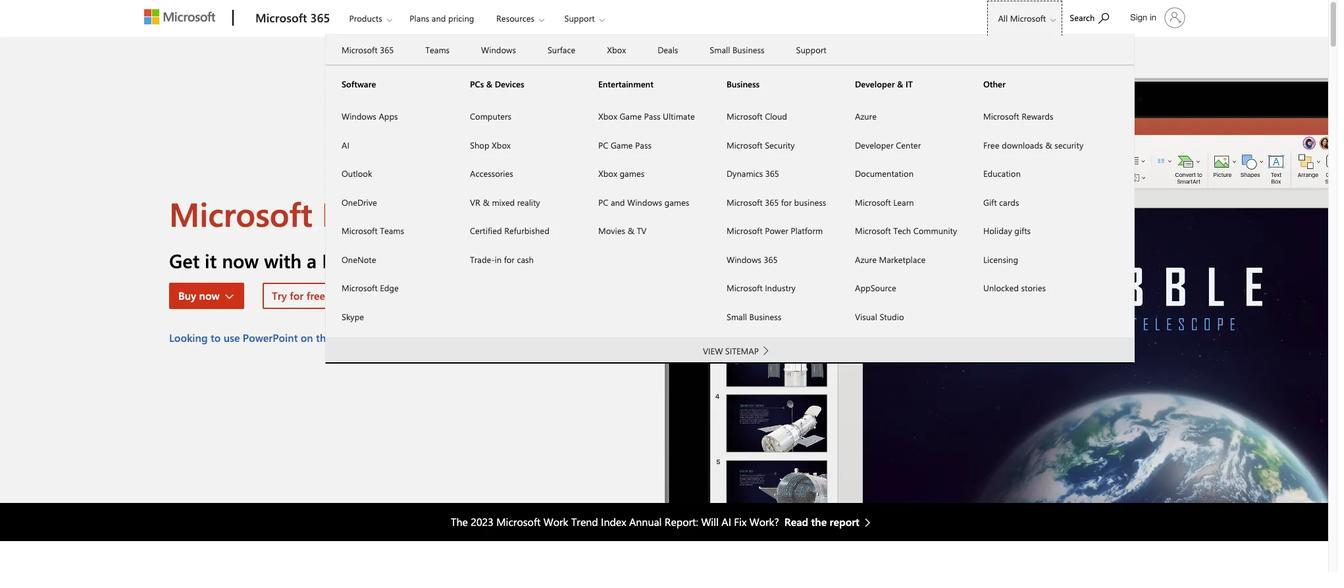 Task type: locate. For each thing, give the bounding box(es) containing it.
1 vertical spatial developer
[[855, 139, 894, 150]]

2 pc from the top
[[598, 196, 608, 208]]

365 up software 'heading'
[[380, 44, 394, 55]]

1 horizontal spatial ai
[[722, 516, 731, 530]]

1 horizontal spatial and
[[611, 196, 625, 208]]

xbox for xbox games
[[598, 168, 617, 179]]

support button
[[553, 1, 615, 36]]

windows left apps
[[342, 111, 376, 122]]

sign right web? at the bottom of page
[[362, 331, 383, 345]]

small business link down industry
[[711, 302, 839, 331]]

support for the 'support' dropdown button
[[564, 13, 595, 24]]

stories
[[1021, 282, 1046, 294]]

windows inside software element
[[342, 111, 376, 122]]

small business inside business element
[[727, 311, 782, 322]]

microsoft 365
[[255, 10, 330, 26], [342, 44, 394, 55]]

0 vertical spatial small
[[710, 44, 730, 55]]

developer up documentation
[[855, 139, 894, 150]]

small inside business element
[[727, 311, 747, 322]]

azure for azure marketplace
[[855, 254, 877, 265]]

pass down 'xbox game pass ultimate' "link"
[[635, 139, 652, 150]]

0 vertical spatial game
[[620, 111, 642, 122]]

2 azure from the top
[[855, 254, 877, 265]]

sign in
[[1130, 13, 1157, 22]]

support inside dropdown button
[[564, 13, 595, 24]]

0 vertical spatial azure
[[855, 111, 877, 122]]

developer inside developer & it heading
[[855, 78, 895, 89]]

1 horizontal spatial powerpoint
[[322, 192, 494, 236]]

unlocked stories
[[983, 282, 1046, 294]]

teams
[[425, 44, 450, 55], [380, 225, 404, 236]]

0 horizontal spatial in
[[386, 331, 395, 345]]

2 vertical spatial in
[[386, 331, 395, 345]]

in down the skype link
[[386, 331, 395, 345]]

and right plans
[[432, 13, 446, 24]]

business up business heading at top right
[[733, 44, 765, 55]]

365
[[310, 10, 330, 26], [380, 44, 394, 55], [765, 168, 779, 179], [765, 196, 779, 208], [410, 248, 442, 273], [764, 254, 778, 265]]

plans and pricing link
[[404, 1, 480, 32]]

get
[[169, 248, 200, 273]]

1 vertical spatial sign
[[362, 331, 383, 345]]

small business for the bottommost "small business" link
[[727, 311, 782, 322]]

certified refurbished
[[470, 225, 550, 236]]

free downloads & security link
[[968, 131, 1096, 159]]

support for support link
[[796, 44, 827, 55]]

developer for developer center
[[855, 139, 894, 150]]

microsoft cloud
[[727, 111, 787, 122]]

0 horizontal spatial support
[[564, 13, 595, 24]]

visual studio
[[855, 311, 904, 322]]

computers
[[470, 111, 512, 122]]

it
[[205, 248, 217, 273]]

support up business heading at top right
[[796, 44, 827, 55]]

web?
[[334, 331, 359, 345]]

0 vertical spatial now
[[222, 248, 259, 273]]

1 horizontal spatial the
[[811, 516, 827, 530]]

xbox right shop on the top of page
[[492, 139, 511, 150]]

2023
[[471, 516, 494, 530]]

xbox inside 'xbox game pass ultimate' "link"
[[598, 111, 617, 122]]

azure marketplace link
[[839, 245, 968, 274]]

pc up movies at the left of the page
[[598, 196, 608, 208]]

marketplace
[[879, 254, 926, 265]]

xbox inside xbox games link
[[598, 168, 617, 179]]

games down xbox games link
[[664, 196, 689, 208]]

education link
[[968, 159, 1096, 188]]

other
[[983, 78, 1006, 89]]

1 vertical spatial support
[[796, 44, 827, 55]]

0 vertical spatial sign
[[1130, 13, 1148, 22]]

in
[[1150, 13, 1157, 22], [495, 254, 502, 265], [386, 331, 395, 345]]

1 vertical spatial for
[[504, 254, 515, 265]]

developer & it element
[[839, 101, 968, 331]]

and down xbox games
[[611, 196, 625, 208]]

365 up microsoft edge link
[[410, 248, 442, 273]]

for left cash at the top of the page
[[504, 254, 515, 265]]

1 developer from the top
[[855, 78, 895, 89]]

azure up 'appsource' at the right of page
[[855, 254, 877, 265]]

0 horizontal spatial sign
[[362, 331, 383, 345]]

plans and pricing
[[410, 13, 474, 24]]

0 vertical spatial developer
[[855, 78, 895, 89]]

documentation
[[855, 168, 914, 179]]

azure inside "link"
[[855, 111, 877, 122]]

1 vertical spatial game
[[611, 139, 633, 150]]

licensing link
[[968, 245, 1096, 274]]

powerpoint down outlook link
[[322, 192, 494, 236]]

in inside the pcs & devices element
[[495, 254, 502, 265]]

microsoft teams
[[342, 225, 404, 236]]

support up surface
[[564, 13, 595, 24]]

work
[[544, 516, 568, 530]]

microsoft inside dropdown button
[[1010, 13, 1046, 24]]

microsoft 365 for business link
[[711, 188, 839, 217]]

learn
[[893, 196, 914, 208]]

and inside plans and pricing link
[[432, 13, 446, 24]]

pass for pc game pass
[[635, 139, 652, 150]]

1 vertical spatial teams
[[380, 225, 404, 236]]

0 vertical spatial ai
[[342, 139, 349, 150]]

pc game pass link
[[583, 131, 711, 159]]

1 azure from the top
[[855, 111, 877, 122]]

1 vertical spatial pass
[[635, 139, 652, 150]]

small up view sitemap "link" at bottom
[[727, 311, 747, 322]]

1 vertical spatial in
[[495, 254, 502, 265]]

in left cash at the top of the page
[[495, 254, 502, 265]]

& left it
[[897, 78, 903, 89]]

pass inside "link"
[[644, 111, 661, 122]]

small business up business heading at top right
[[710, 44, 765, 55]]

1 horizontal spatial for
[[504, 254, 515, 265]]

in for trade-
[[495, 254, 502, 265]]

0 vertical spatial in
[[1150, 13, 1157, 22]]

game for pc
[[611, 139, 633, 150]]

0 horizontal spatial teams
[[380, 225, 404, 236]]

developer left it
[[855, 78, 895, 89]]

small for top "small business" link
[[710, 44, 730, 55]]

0 vertical spatial and
[[432, 13, 446, 24]]

0 horizontal spatial now
[[199, 289, 220, 303]]

developer inside developer center link
[[855, 139, 894, 150]]

1 vertical spatial business
[[727, 78, 760, 89]]

2 vertical spatial for
[[290, 289, 304, 303]]

windows link
[[465, 36, 532, 64]]

& for developer & it
[[897, 78, 903, 89]]

windows apps link
[[326, 102, 454, 131]]

1 vertical spatial powerpoint
[[243, 331, 298, 345]]

for inside business element
[[781, 196, 792, 208]]

xbox up entertainment at the top left of the page
[[607, 44, 626, 55]]

onedrive link
[[326, 188, 454, 217]]

ai left fix on the bottom right of the page
[[722, 516, 731, 530]]

1 horizontal spatial teams
[[425, 44, 450, 55]]

dynamics 365
[[727, 168, 779, 179]]

game up xbox games
[[611, 139, 633, 150]]

on
[[301, 331, 313, 345]]

developer center
[[855, 139, 921, 150]]

onenote
[[342, 254, 376, 265]]

vr
[[470, 196, 480, 208]]

and inside pc and windows games link
[[611, 196, 625, 208]]

windows inside entertainment element
[[627, 196, 662, 208]]

2 developer from the top
[[855, 139, 894, 150]]

xbox inside xbox link
[[607, 44, 626, 55]]

1 vertical spatial now
[[199, 289, 220, 303]]

& right vr
[[483, 196, 490, 208]]

community
[[913, 225, 957, 236]]

windows up the pcs & devices on the left of the page
[[481, 44, 516, 55]]

0 horizontal spatial and
[[432, 13, 446, 24]]

& inside heading
[[486, 78, 492, 89]]

cards
[[999, 196, 1019, 208]]

& inside heading
[[897, 78, 903, 89]]

1 vertical spatial azure
[[855, 254, 877, 265]]

0 vertical spatial support
[[564, 13, 595, 24]]

0 vertical spatial for
[[781, 196, 792, 208]]

to
[[211, 331, 221, 345]]

ai
[[342, 139, 349, 150], [722, 516, 731, 530]]

365 down dynamics 365 link
[[765, 196, 779, 208]]

microsoft powerpoint
[[169, 192, 494, 236]]

small business down microsoft industry
[[727, 311, 782, 322]]

the 2023 microsoft work trend index annual report: will ai fix work? read the report
[[451, 516, 860, 530]]

powerpoint left on
[[243, 331, 298, 345]]

report:
[[665, 516, 698, 530]]

now right it
[[222, 248, 259, 273]]

windows inside business element
[[727, 254, 761, 265]]

0 vertical spatial small business
[[710, 44, 765, 55]]

& left security on the top of the page
[[1045, 139, 1052, 150]]

other element
[[968, 101, 1096, 302]]

in right the search search box
[[1150, 13, 1157, 22]]

deals link
[[642, 36, 694, 64]]

small business link up business heading at top right
[[694, 36, 780, 64]]

ultimate
[[663, 111, 695, 122]]

microsoft image
[[144, 9, 215, 24]]

365 inside microsoft 365 for business link
[[765, 196, 779, 208]]

apps
[[379, 111, 398, 122]]

business inside heading
[[727, 78, 760, 89]]

try for free button
[[263, 283, 350, 310]]

windows up microsoft industry
[[727, 254, 761, 265]]

365 right dynamics
[[765, 168, 779, 179]]

the
[[316, 331, 332, 345], [811, 516, 827, 530]]

1 vertical spatial pc
[[598, 196, 608, 208]]

xbox up pc game pass
[[598, 111, 617, 122]]

subscription.
[[448, 248, 558, 273]]

pc and windows games link
[[583, 188, 711, 217]]

0 horizontal spatial the
[[316, 331, 332, 345]]

windows for windows 365
[[727, 254, 761, 265]]

teams down the 'plans and pricing'
[[425, 44, 450, 55]]

games down pc game pass
[[620, 168, 645, 179]]

&
[[486, 78, 492, 89], [897, 78, 903, 89], [1045, 139, 1052, 150], [483, 196, 490, 208], [628, 225, 635, 236]]

the right "read" at the right bottom
[[811, 516, 827, 530]]

for inside the pcs & devices element
[[504, 254, 515, 265]]

game up pc game pass
[[620, 111, 642, 122]]

for for cash
[[504, 254, 515, 265]]

now right buy in the bottom of the page
[[199, 289, 220, 303]]

holiday
[[983, 225, 1012, 236]]

0 horizontal spatial ai
[[342, 139, 349, 150]]

sign right the search search box
[[1130, 13, 1148, 22]]

365 inside dynamics 365 link
[[765, 168, 779, 179]]

pc up xbox games
[[598, 139, 608, 150]]

small business link
[[694, 36, 780, 64], [711, 302, 839, 331]]

1 vertical spatial small
[[727, 311, 747, 322]]

all microsoft
[[998, 13, 1046, 24]]

microsoft industry link
[[711, 274, 839, 302]]

small right the deals at top
[[710, 44, 730, 55]]

business down microsoft industry
[[749, 311, 782, 322]]

xbox games
[[598, 168, 645, 179]]

0 horizontal spatial powerpoint
[[243, 331, 298, 345]]

security
[[1055, 139, 1084, 150]]

1 vertical spatial microsoft 365
[[342, 44, 394, 55]]

game inside "link"
[[620, 111, 642, 122]]

the right on
[[316, 331, 332, 345]]

outlook
[[342, 168, 372, 179]]

holiday gifts link
[[968, 217, 1096, 245]]

1 pc from the top
[[598, 139, 608, 150]]

skype
[[342, 311, 364, 322]]

view
[[703, 346, 723, 357]]

1 vertical spatial small business
[[727, 311, 782, 322]]

ai link
[[326, 131, 454, 159]]

2 horizontal spatial for
[[781, 196, 792, 208]]

try
[[272, 289, 287, 303]]

0 vertical spatial pass
[[644, 111, 661, 122]]

microsoft
[[255, 10, 307, 26], [1010, 13, 1046, 24], [342, 44, 378, 55], [727, 111, 763, 122], [983, 111, 1019, 122], [727, 139, 763, 150], [169, 192, 313, 236], [727, 196, 763, 208], [855, 196, 891, 208], [342, 225, 378, 236], [727, 225, 763, 236], [855, 225, 891, 236], [322, 248, 405, 273], [342, 282, 378, 294], [727, 282, 763, 294], [496, 516, 541, 530]]

0 vertical spatial powerpoint
[[322, 192, 494, 236]]

device screen showing a presentation open in powerpoint image
[[664, 37, 1328, 504]]

0 vertical spatial microsoft 365
[[255, 10, 330, 26]]

windows 365 link
[[711, 245, 839, 274]]

security
[[765, 139, 795, 150]]

for right try
[[290, 289, 304, 303]]

microsoft rewards link
[[968, 102, 1096, 131]]

cash
[[517, 254, 534, 265]]

xbox for xbox
[[607, 44, 626, 55]]

azure up developer center
[[855, 111, 877, 122]]

pass left ultimate
[[644, 111, 661, 122]]

business up microsoft cloud
[[727, 78, 760, 89]]

refurbished
[[504, 225, 550, 236]]

1 vertical spatial and
[[611, 196, 625, 208]]

teams down onedrive link
[[380, 225, 404, 236]]

for left 'business'
[[781, 196, 792, 208]]

0 horizontal spatial for
[[290, 289, 304, 303]]

1 horizontal spatial in
[[495, 254, 502, 265]]

and
[[432, 13, 446, 24], [611, 196, 625, 208]]

now
[[222, 248, 259, 273], [199, 289, 220, 303]]

support link
[[780, 36, 842, 64]]

0 vertical spatial pc
[[598, 139, 608, 150]]

xbox down pc game pass
[[598, 168, 617, 179]]

1 vertical spatial ai
[[722, 516, 731, 530]]

0 horizontal spatial games
[[620, 168, 645, 179]]

for
[[781, 196, 792, 208], [504, 254, 515, 265], [290, 289, 304, 303]]

windows down xbox games link
[[627, 196, 662, 208]]

& for vr & mixed reality
[[483, 196, 490, 208]]

1 horizontal spatial sign
[[1130, 13, 1148, 22]]

2 horizontal spatial in
[[1150, 13, 1157, 22]]

365 down microsoft power platform link
[[764, 254, 778, 265]]

0 vertical spatial games
[[620, 168, 645, 179]]

ai up outlook
[[342, 139, 349, 150]]

business heading
[[711, 65, 839, 102]]

documentation link
[[839, 159, 968, 188]]

pc
[[598, 139, 608, 150], [598, 196, 608, 208]]

windows for windows
[[481, 44, 516, 55]]

& left tv
[[628, 225, 635, 236]]

developer center link
[[839, 131, 968, 159]]

1 horizontal spatial support
[[796, 44, 827, 55]]

1 vertical spatial games
[[664, 196, 689, 208]]

& right pcs
[[486, 78, 492, 89]]

& inside entertainment element
[[628, 225, 635, 236]]



Task type: vqa. For each thing, say whether or not it's contained in the screenshot.


Task type: describe. For each thing, give the bounding box(es) containing it.
& for movies & tv
[[628, 225, 635, 236]]

free downloads & security
[[983, 139, 1084, 150]]

center
[[896, 139, 921, 150]]

other heading
[[968, 65, 1096, 102]]

microsoft cloud link
[[711, 102, 839, 131]]

microsoft inside 'other' element
[[983, 111, 1019, 122]]

pc for pc game pass
[[598, 139, 608, 150]]

developer & it heading
[[839, 65, 968, 102]]

read
[[784, 516, 808, 530]]

all
[[998, 13, 1008, 24]]

gifts
[[1015, 225, 1031, 236]]

azure marketplace
[[855, 254, 926, 265]]

now inside "dropdown button"
[[199, 289, 220, 303]]

tech
[[893, 225, 911, 236]]

1 vertical spatial the
[[811, 516, 827, 530]]

dynamics
[[727, 168, 763, 179]]

business element
[[711, 101, 839, 331]]

windows for windows apps
[[342, 111, 376, 122]]

microsoft security
[[727, 139, 795, 150]]

software element
[[326, 101, 454, 331]]

downloads
[[1002, 139, 1043, 150]]

2 vertical spatial business
[[749, 311, 782, 322]]

microsoft power platform
[[727, 225, 823, 236]]

skype link
[[326, 302, 454, 331]]

rewards
[[1022, 111, 1053, 122]]

and for pc
[[611, 196, 625, 208]]

pass for xbox game pass ultimate
[[644, 111, 661, 122]]

unlocked stories link
[[968, 274, 1096, 302]]

deals
[[658, 44, 678, 55]]

visual studio link
[[839, 302, 968, 331]]

gift cards link
[[968, 188, 1096, 217]]

index
[[601, 516, 626, 530]]

0 vertical spatial business
[[733, 44, 765, 55]]

looking to use powerpoint on the web? sign in link
[[169, 331, 412, 346]]

free
[[306, 289, 325, 303]]

and for plans
[[432, 13, 446, 24]]

microsoft 365 for business
[[727, 196, 826, 208]]

use
[[224, 331, 240, 345]]

movies & tv
[[598, 225, 647, 236]]

for inside dropdown button
[[290, 289, 304, 303]]

365 inside the windows 365 link
[[764, 254, 778, 265]]

teams link
[[410, 36, 465, 64]]

onedrive
[[342, 196, 377, 208]]

pcs & devices element
[[454, 101, 583, 274]]

& for pcs & devices
[[486, 78, 492, 89]]

in for sign
[[1150, 13, 1157, 22]]

0 horizontal spatial microsoft 365
[[255, 10, 330, 26]]

windows apps
[[342, 111, 398, 122]]

edge
[[380, 282, 399, 294]]

trend
[[571, 516, 598, 530]]

devices
[[495, 78, 524, 89]]

developer for developer & it
[[855, 78, 895, 89]]

products
[[349, 13, 382, 24]]

movies & tv link
[[583, 217, 711, 245]]

work?
[[750, 516, 779, 530]]

& inside 'other' element
[[1045, 139, 1052, 150]]

entertainment element
[[583, 101, 711, 245]]

microsoft tech community
[[855, 225, 957, 236]]

view sitemap
[[703, 346, 759, 357]]

gift cards
[[983, 196, 1019, 208]]

xbox for xbox game pass ultimate
[[598, 111, 617, 122]]

try for free
[[272, 289, 325, 303]]

for for business
[[781, 196, 792, 208]]

buy
[[178, 289, 196, 303]]

appsource link
[[839, 274, 968, 302]]

0 vertical spatial teams
[[425, 44, 450, 55]]

small business for top "small business" link
[[710, 44, 765, 55]]

report
[[830, 516, 860, 530]]

1 horizontal spatial now
[[222, 248, 259, 273]]

microsoft edge
[[342, 282, 399, 294]]

trade-in for cash link
[[454, 245, 583, 274]]

plans
[[410, 13, 429, 24]]

1 horizontal spatial microsoft 365
[[342, 44, 394, 55]]

entertainment
[[598, 78, 654, 89]]

get it now with a microsoft 365 subscription.
[[169, 248, 558, 273]]

shop
[[470, 139, 489, 150]]

ai inside ai 'link'
[[342, 139, 349, 150]]

it
[[906, 78, 913, 89]]

azure for azure
[[855, 111, 877, 122]]

pc for pc and windows games
[[598, 196, 608, 208]]

xbox inside shop xbox link
[[492, 139, 511, 150]]

teams inside software element
[[380, 225, 404, 236]]

small for the bottommost "small business" link
[[727, 311, 747, 322]]

azure link
[[839, 102, 968, 131]]

the
[[451, 516, 468, 530]]

1 vertical spatial small business link
[[711, 302, 839, 331]]

search
[[1070, 12, 1095, 23]]

pcs & devices
[[470, 78, 524, 89]]

surface link
[[532, 36, 591, 64]]

entertainment heading
[[583, 65, 711, 102]]

software heading
[[326, 65, 454, 102]]

pcs
[[470, 78, 484, 89]]

looking
[[169, 331, 208, 345]]

microsoft rewards
[[983, 111, 1053, 122]]

0 vertical spatial small business link
[[694, 36, 780, 64]]

computers link
[[454, 102, 583, 131]]

studio
[[880, 311, 904, 322]]

appsource
[[855, 282, 896, 294]]

will
[[701, 516, 719, 530]]

pcs & devices heading
[[454, 65, 583, 102]]

trade-in for cash
[[470, 254, 534, 265]]

resources button
[[485, 1, 555, 36]]

xbox game pass ultimate
[[598, 111, 695, 122]]

0 vertical spatial the
[[316, 331, 332, 345]]

trade-
[[470, 254, 495, 265]]

view sitemap link
[[641, 338, 819, 362]]

vr & mixed reality link
[[454, 188, 583, 217]]

accessories
[[470, 168, 513, 179]]

licensing
[[983, 254, 1018, 265]]

game for xbox
[[620, 111, 642, 122]]

accessories link
[[454, 159, 583, 188]]

search button
[[1064, 2, 1115, 32]]

power
[[765, 225, 788, 236]]

holiday gifts
[[983, 225, 1031, 236]]

Search search field
[[1063, 2, 1122, 32]]

software
[[342, 78, 376, 89]]

free
[[983, 139, 1000, 150]]

365 left "products"
[[310, 10, 330, 26]]

visual
[[855, 311, 877, 322]]

tv
[[637, 225, 647, 236]]

1 horizontal spatial games
[[664, 196, 689, 208]]



